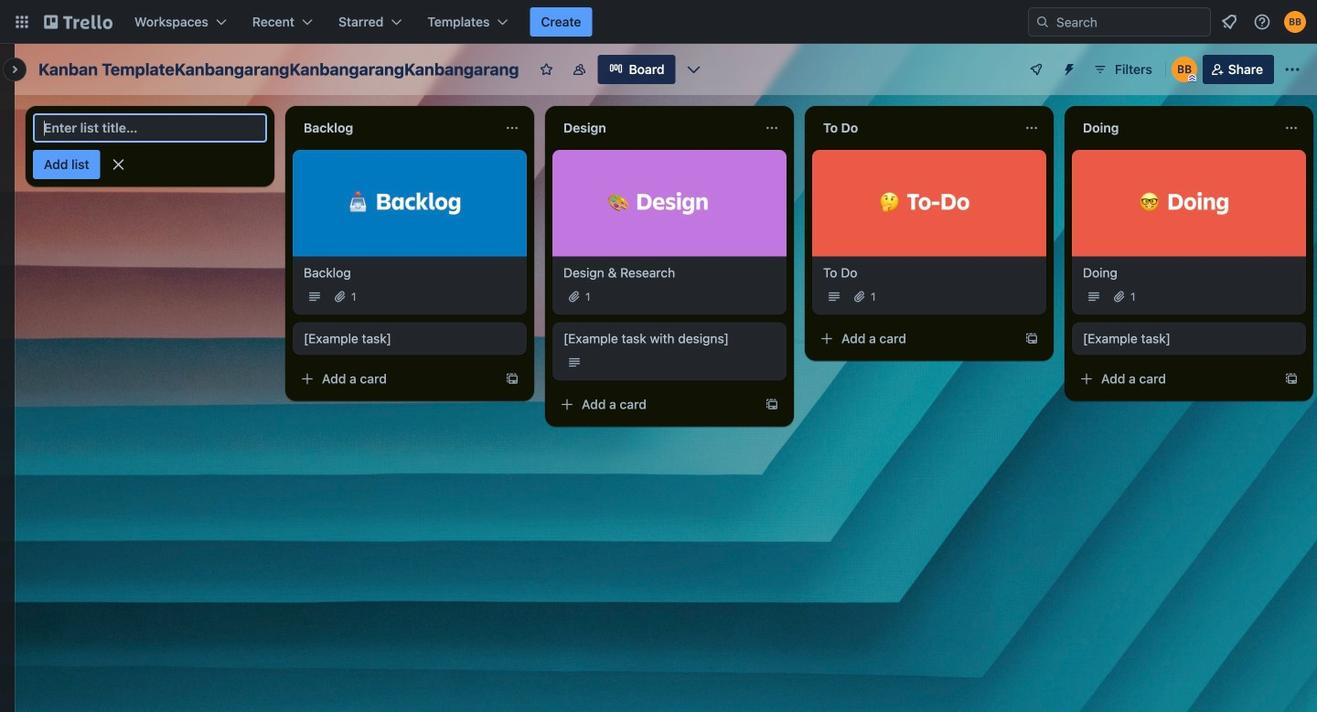 Task type: vqa. For each thing, say whether or not it's contained in the screenshot.
Create from template… icon
yes



Task type: locate. For each thing, give the bounding box(es) containing it.
Enter list title… text field
[[33, 113, 267, 143]]

automation image
[[1055, 55, 1081, 81]]

bob builder (bobbuilder40) image
[[1285, 11, 1307, 33]]

1 horizontal spatial create from template… image
[[1025, 332, 1040, 346]]

0 horizontal spatial create from template… image
[[505, 372, 520, 387]]

create from template… image
[[1285, 372, 1300, 387], [765, 398, 780, 412]]

show menu image
[[1284, 60, 1302, 79]]

None text field
[[293, 113, 498, 143], [813, 113, 1018, 143], [1073, 113, 1278, 143], [293, 113, 498, 143], [813, 113, 1018, 143], [1073, 113, 1278, 143]]

workspace visible image
[[572, 62, 587, 77]]

create from template… image
[[1025, 332, 1040, 346], [505, 372, 520, 387]]

0 notifications image
[[1219, 11, 1241, 33]]

this member is an admin of this board. image
[[1189, 74, 1197, 82]]

Board name text field
[[29, 55, 529, 84]]

1 horizontal spatial create from template… image
[[1285, 372, 1300, 387]]

Search field
[[1051, 9, 1211, 35]]

power ups image
[[1030, 62, 1044, 77]]

None text field
[[553, 113, 758, 143]]

0 horizontal spatial create from template… image
[[765, 398, 780, 412]]

0 vertical spatial create from template… image
[[1285, 372, 1300, 387]]

star or unstar board image
[[540, 62, 554, 77]]



Task type: describe. For each thing, give the bounding box(es) containing it.
back to home image
[[44, 7, 113, 37]]

bob builder (bobbuilder40) image
[[1172, 57, 1198, 82]]

0 vertical spatial create from template… image
[[1025, 332, 1040, 346]]

customize views image
[[685, 60, 703, 79]]

cancel list editing image
[[109, 156, 128, 174]]

open information menu image
[[1254, 13, 1272, 31]]

primary element
[[0, 0, 1318, 44]]

1 vertical spatial create from template… image
[[505, 372, 520, 387]]

1 vertical spatial create from template… image
[[765, 398, 780, 412]]

search image
[[1036, 15, 1051, 29]]



